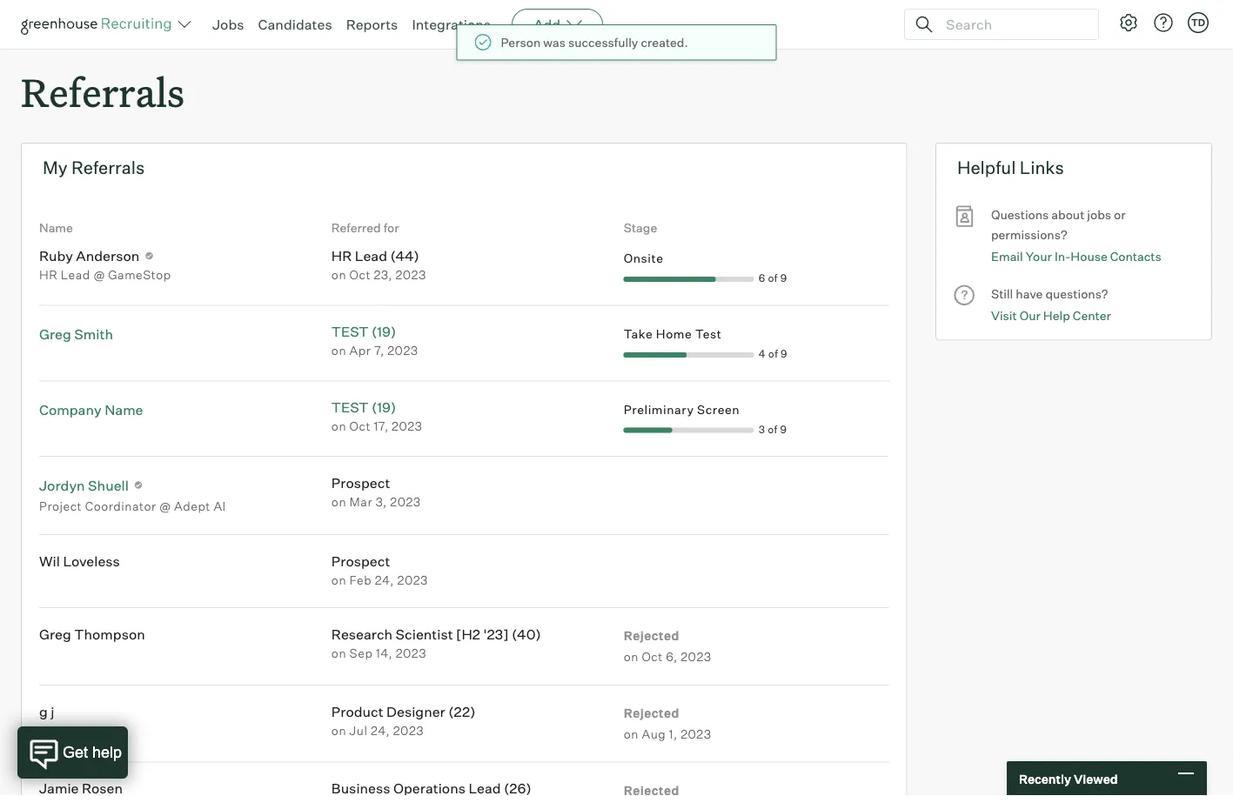 Task type: locate. For each thing, give the bounding box(es) containing it.
permissions?
[[991, 227, 1067, 242]]

1 prospect from the top
[[331, 474, 390, 491]]

1 vertical spatial lead
[[61, 267, 90, 283]]

of right 6
[[768, 272, 778, 285]]

test inside test (19) on oct 17, 2023
[[331, 398, 369, 416]]

rejected inside rejected on aug 1, 2023
[[624, 706, 680, 721]]

0 vertical spatial greg
[[39, 325, 71, 343]]

on inside "rejected on oct 6, 2023"
[[624, 649, 639, 664]]

about
[[1052, 207, 1085, 223]]

prospect inside prospect on mar 3, 2023
[[331, 474, 390, 491]]

1 vertical spatial test (19) link
[[331, 398, 396, 416]]

(19) for company name
[[372, 398, 396, 416]]

adept
[[174, 499, 210, 514]]

on left 23,
[[331, 267, 346, 283]]

2 vertical spatial of
[[768, 423, 778, 436]]

test down apr
[[331, 398, 369, 416]]

2 (19) from the top
[[372, 398, 396, 416]]

2023 inside rejected on aug 1, 2023
[[681, 726, 712, 742]]

1 greg from the top
[[39, 325, 71, 343]]

on inside product designer (22) on jul 24, 2023
[[331, 723, 346, 738]]

test (19) link for greg smith
[[331, 323, 396, 340]]

rejected on oct 6, 2023
[[624, 628, 712, 664]]

3 of from the top
[[768, 423, 778, 436]]

lead for (44)
[[355, 247, 387, 265]]

1 horizontal spatial name
[[105, 401, 143, 418]]

feb
[[350, 572, 372, 587]]

2023 down "scientist"
[[396, 645, 426, 661]]

company name link
[[39, 401, 143, 418]]

visit our help center link
[[991, 306, 1111, 325]]

jul
[[350, 723, 368, 738]]

td button
[[1184, 9, 1212, 37]]

0 vertical spatial test
[[331, 323, 369, 340]]

jobs link
[[212, 16, 244, 33]]

2023 down designer
[[393, 723, 424, 738]]

24, right the jul
[[371, 723, 390, 738]]

1 horizontal spatial @
[[159, 499, 171, 514]]

test (19) link up 17,
[[331, 398, 396, 416]]

@ left the adept
[[159, 499, 171, 514]]

on left apr
[[331, 343, 346, 358]]

j
[[51, 703, 54, 720]]

of right 3
[[768, 423, 778, 436]]

on inside prospect on feb 24, 2023
[[331, 572, 346, 587]]

0 vertical spatial rejected
[[624, 628, 680, 644]]

helpful
[[957, 157, 1016, 179]]

oct left 23,
[[350, 267, 371, 283]]

greg smith
[[39, 325, 113, 343]]

greg left thompson
[[39, 625, 71, 643]]

on
[[331, 267, 346, 283], [331, 343, 346, 358], [331, 418, 346, 434], [331, 494, 346, 509], [331, 572, 346, 587], [331, 645, 346, 661], [624, 649, 639, 664], [331, 723, 346, 738], [624, 726, 639, 742]]

1 vertical spatial rejected
[[624, 706, 680, 721]]

test inside test (19) on apr 7, 2023
[[331, 323, 369, 340]]

on left 17,
[[331, 418, 346, 434]]

test (19) link up apr
[[331, 323, 396, 340]]

0 vertical spatial of
[[768, 272, 778, 285]]

24, right the feb
[[375, 572, 394, 587]]

0 vertical spatial @
[[93, 267, 105, 283]]

contacts
[[1110, 248, 1162, 264]]

name up ruby
[[39, 220, 73, 236]]

prospect inside prospect on feb 24, 2023
[[331, 552, 390, 569]]

on inside hr lead (44) on oct 23, 2023
[[331, 267, 346, 283]]

successfully
[[568, 35, 638, 50]]

name right company at the bottom
[[105, 401, 143, 418]]

0 vertical spatial test (19) link
[[331, 323, 396, 340]]

have
[[1016, 286, 1043, 301]]

(19) up 7,
[[372, 323, 396, 340]]

2023 inside hr lead (44) on oct 23, 2023
[[396, 267, 426, 283]]

your
[[1026, 248, 1052, 264]]

0 vertical spatial 9
[[780, 272, 787, 285]]

0 vertical spatial (19)
[[372, 323, 396, 340]]

on left mar
[[331, 494, 346, 509]]

mar
[[350, 494, 373, 509]]

prospect up the feb
[[331, 552, 390, 569]]

9 for company name
[[780, 423, 787, 436]]

0 vertical spatial 24,
[[375, 572, 394, 587]]

aug
[[642, 726, 666, 742]]

td
[[1191, 17, 1205, 28]]

@
[[93, 267, 105, 283], [159, 499, 171, 514]]

1 test from the top
[[331, 323, 369, 340]]

1 vertical spatial 24,
[[371, 723, 390, 738]]

1 vertical spatial of
[[768, 347, 778, 360]]

oct left 17,
[[350, 418, 371, 434]]

referrals
[[21, 66, 185, 117], [71, 157, 145, 179]]

referrals right the my
[[71, 157, 145, 179]]

thompson
[[74, 625, 145, 643]]

integrations
[[412, 16, 491, 33]]

1 vertical spatial oct
[[350, 418, 371, 434]]

rejected inside "rejected on oct 6, 2023"
[[624, 628, 680, 644]]

1 vertical spatial name
[[105, 401, 143, 418]]

@ down anderson
[[93, 267, 105, 283]]

prospect for prospect on mar 3, 2023
[[331, 474, 390, 491]]

hr for @
[[39, 267, 58, 283]]

1 vertical spatial hr
[[39, 267, 58, 283]]

(19)
[[372, 323, 396, 340], [372, 398, 396, 416]]

still
[[991, 286, 1013, 301]]

on inside rejected on aug 1, 2023
[[624, 726, 639, 742]]

test for company name
[[331, 398, 369, 416]]

name
[[39, 220, 73, 236], [105, 401, 143, 418]]

1,
[[669, 726, 678, 742]]

0 horizontal spatial hr
[[39, 267, 58, 283]]

person was successfully created.
[[501, 35, 688, 50]]

1 vertical spatial prospect
[[331, 552, 390, 569]]

prospect on mar 3, 2023
[[331, 474, 421, 509]]

hr for (44)
[[331, 247, 352, 265]]

2023 right '1,' at the bottom right of page
[[681, 726, 712, 742]]

on inside test (19) on oct 17, 2023
[[331, 418, 346, 434]]

2 vertical spatial oct
[[642, 649, 663, 664]]

2 prospect from the top
[[331, 552, 390, 569]]

9
[[780, 272, 787, 285], [781, 347, 788, 360], [780, 423, 787, 436]]

2023 inside prospect on feb 24, 2023
[[397, 572, 428, 587]]

0 horizontal spatial @
[[93, 267, 105, 283]]

lead inside hr lead (44) on oct 23, 2023
[[355, 247, 387, 265]]

of right 4
[[768, 347, 778, 360]]

2 rejected from the top
[[624, 706, 680, 721]]

2023 right 6,
[[681, 649, 712, 664]]

ruby
[[39, 247, 73, 265]]

1 horizontal spatial lead
[[355, 247, 387, 265]]

0 horizontal spatial lead
[[61, 267, 90, 283]]

reports link
[[346, 16, 398, 33]]

hr down 'referred' at the left of page
[[331, 247, 352, 265]]

(44)
[[390, 247, 419, 265]]

on left the jul
[[331, 723, 346, 738]]

rejected for research scientist [h2 '23] (40)
[[624, 628, 680, 644]]

2023 right 7,
[[388, 343, 418, 358]]

hr lead (44) on oct 23, 2023
[[331, 247, 426, 283]]

email
[[991, 248, 1023, 264]]

1 (19) from the top
[[372, 323, 396, 340]]

following image
[[133, 480, 144, 490]]

house
[[1071, 248, 1108, 264]]

(19) up 17,
[[372, 398, 396, 416]]

2 of from the top
[[768, 347, 778, 360]]

referrals down greenhouse recruiting image at the top of the page
[[21, 66, 185, 117]]

wil
[[39, 552, 60, 569]]

product designer (22) on jul 24, 2023
[[331, 703, 476, 738]]

coordinator
[[85, 499, 156, 514]]

9 right 3
[[780, 423, 787, 436]]

on left 6,
[[624, 649, 639, 664]]

hr down ruby
[[39, 267, 58, 283]]

0 vertical spatial hr
[[331, 247, 352, 265]]

2 vertical spatial 9
[[780, 423, 787, 436]]

hr inside hr lead (44) on oct 23, 2023
[[331, 247, 352, 265]]

2 greg from the top
[[39, 625, 71, 643]]

lead for @
[[61, 267, 90, 283]]

help
[[1043, 308, 1070, 323]]

preliminary
[[624, 401, 694, 417]]

1 vertical spatial test
[[331, 398, 369, 416]]

prospect up mar
[[331, 474, 390, 491]]

24,
[[375, 572, 394, 587], [371, 723, 390, 738]]

2023 right 17,
[[392, 418, 422, 434]]

still have questions? visit our help center
[[991, 286, 1111, 323]]

greg
[[39, 325, 71, 343], [39, 625, 71, 643]]

ai
[[214, 499, 226, 514]]

oct left 6,
[[642, 649, 663, 664]]

helpful links
[[957, 157, 1064, 179]]

1 vertical spatial 9
[[781, 347, 788, 360]]

test up apr
[[331, 323, 369, 340]]

1 rejected from the top
[[624, 628, 680, 644]]

rejected on aug 1, 2023
[[624, 706, 712, 742]]

2 test (19) link from the top
[[331, 398, 396, 416]]

rejected up the aug at the bottom right
[[624, 706, 680, 721]]

sep
[[350, 645, 373, 661]]

on left the feb
[[331, 572, 346, 587]]

(19) inside test (19) on oct 17, 2023
[[372, 398, 396, 416]]

1 vertical spatial greg
[[39, 625, 71, 643]]

9 right 6
[[780, 272, 787, 285]]

1 vertical spatial @
[[159, 499, 171, 514]]

1 horizontal spatial hr
[[331, 247, 352, 265]]

9 right 4
[[781, 347, 788, 360]]

0 vertical spatial prospect
[[331, 474, 390, 491]]

0 vertical spatial name
[[39, 220, 73, 236]]

recently viewed
[[1019, 771, 1118, 787]]

on left the aug at the bottom right
[[624, 726, 639, 742]]

1 test (19) link from the top
[[331, 323, 396, 340]]

our
[[1020, 308, 1041, 323]]

2023 down (44)
[[396, 267, 426, 283]]

rejected up 6,
[[624, 628, 680, 644]]

(19) inside test (19) on apr 7, 2023
[[372, 323, 396, 340]]

3
[[759, 423, 765, 436]]

greg left smith
[[39, 325, 71, 343]]

prospect on feb 24, 2023
[[331, 552, 428, 587]]

7,
[[374, 343, 384, 358]]

@ for prospect
[[159, 499, 171, 514]]

lead down the ruby anderson
[[61, 267, 90, 283]]

2023 inside test (19) on oct 17, 2023
[[392, 418, 422, 434]]

0 vertical spatial lead
[[355, 247, 387, 265]]

0 horizontal spatial name
[[39, 220, 73, 236]]

2 test from the top
[[331, 398, 369, 416]]

1 of from the top
[[768, 272, 778, 285]]

on left sep
[[331, 645, 346, 661]]

2023
[[396, 267, 426, 283], [388, 343, 418, 358], [392, 418, 422, 434], [390, 494, 421, 509], [397, 572, 428, 587], [396, 645, 426, 661], [681, 649, 712, 664], [393, 723, 424, 738], [681, 726, 712, 742]]

oct
[[350, 267, 371, 283], [350, 418, 371, 434], [642, 649, 663, 664]]

2023 right the 3,
[[390, 494, 421, 509]]

6,
[[666, 649, 678, 664]]

0 vertical spatial oct
[[350, 267, 371, 283]]

2023 right the feb
[[397, 572, 428, 587]]

take
[[624, 326, 653, 341]]

1 vertical spatial (19)
[[372, 398, 396, 416]]

recently
[[1019, 771, 1071, 787]]

lead up 23,
[[355, 247, 387, 265]]



Task type: vqa. For each thing, say whether or not it's contained in the screenshot.
New
no



Task type: describe. For each thing, give the bounding box(es) containing it.
g
[[39, 703, 48, 720]]

2023 inside product designer (22) on jul 24, 2023
[[393, 723, 424, 738]]

following image
[[144, 251, 154, 261]]

2023 inside "rejected on oct 6, 2023"
[[681, 649, 712, 664]]

email your in-house contacts link
[[991, 247, 1162, 266]]

smith
[[74, 325, 113, 343]]

2023 inside research scientist [h2 '23] (40) on sep 14, 2023
[[396, 645, 426, 661]]

jobs
[[212, 16, 244, 33]]

stage
[[624, 220, 657, 236]]

preliminary screen
[[624, 401, 740, 417]]

my referrals
[[43, 157, 145, 179]]

referred
[[331, 220, 381, 236]]

referred for
[[331, 220, 399, 236]]

oct inside "rejected on oct 6, 2023"
[[642, 649, 663, 664]]

4
[[759, 347, 766, 360]]

6 of 9
[[759, 272, 787, 285]]

research
[[331, 625, 393, 643]]

was
[[543, 35, 566, 50]]

(19) for greg smith
[[372, 323, 396, 340]]

home
[[656, 326, 692, 341]]

test for greg smith
[[331, 323, 369, 340]]

questions
[[991, 207, 1049, 223]]

@ for hr lead (44)
[[93, 267, 105, 283]]

17,
[[374, 418, 389, 434]]

3,
[[376, 494, 387, 509]]

test (19) on oct 17, 2023
[[331, 398, 422, 434]]

23,
[[374, 267, 392, 283]]

Search text field
[[942, 12, 1083, 37]]

oct inside test (19) on oct 17, 2023
[[350, 418, 371, 434]]

for
[[384, 220, 399, 236]]

company name
[[39, 401, 143, 418]]

test (19) link for company name
[[331, 398, 396, 416]]

oct inside hr lead (44) on oct 23, 2023
[[350, 267, 371, 283]]

designer
[[386, 703, 445, 720]]

greg for greg smith
[[39, 325, 71, 343]]

4 of 9
[[759, 347, 788, 360]]

24, inside prospect on feb 24, 2023
[[375, 572, 394, 587]]

6
[[759, 272, 765, 285]]

project
[[39, 499, 82, 514]]

created.
[[641, 35, 688, 50]]

greenhouse recruiting image
[[21, 14, 178, 35]]

ruby anderson
[[39, 247, 139, 265]]

visit
[[991, 308, 1017, 323]]

product
[[331, 703, 383, 720]]

on inside research scientist [h2 '23] (40) on sep 14, 2023
[[331, 645, 346, 661]]

jordyn shuell link
[[39, 477, 129, 494]]

14,
[[376, 645, 393, 661]]

candidates
[[258, 16, 332, 33]]

my
[[43, 157, 68, 179]]

greg for greg thompson
[[39, 625, 71, 643]]

person
[[501, 35, 541, 50]]

configure image
[[1118, 12, 1139, 33]]

2023 inside prospect on mar 3, 2023
[[390, 494, 421, 509]]

greg smith link
[[39, 325, 113, 343]]

on inside prospect on mar 3, 2023
[[331, 494, 346, 509]]

or
[[1114, 207, 1126, 223]]

add button
[[512, 9, 603, 40]]

wil loveless
[[39, 552, 120, 569]]

0 vertical spatial referrals
[[21, 66, 185, 117]]

on inside test (19) on apr 7, 2023
[[331, 343, 346, 358]]

links
[[1020, 157, 1064, 179]]

in-
[[1055, 248, 1071, 264]]

test (19) on apr 7, 2023
[[331, 323, 418, 358]]

jobs
[[1087, 207, 1111, 223]]

test
[[695, 326, 722, 341]]

screen
[[697, 401, 740, 417]]

greg thompson
[[39, 625, 145, 643]]

2023 inside test (19) on apr 7, 2023
[[388, 343, 418, 358]]

(40)
[[512, 625, 541, 643]]

candidates link
[[258, 16, 332, 33]]

9 for greg smith
[[781, 347, 788, 360]]

(22)
[[448, 703, 476, 720]]

g j
[[39, 703, 54, 720]]

apr
[[350, 343, 371, 358]]

prospect for prospect on feb 24, 2023
[[331, 552, 390, 569]]

company
[[39, 401, 102, 418]]

hr lead @ gamestop
[[39, 267, 171, 283]]

project coordinator @ adept ai
[[39, 499, 226, 514]]

gamestop
[[108, 267, 171, 283]]

loveless
[[63, 552, 120, 569]]

3 of 9
[[759, 423, 787, 436]]

viewed
[[1074, 771, 1118, 787]]

questions?
[[1046, 286, 1108, 301]]

'23]
[[483, 625, 509, 643]]

of for name
[[768, 423, 778, 436]]

24, inside product designer (22) on jul 24, 2023
[[371, 723, 390, 738]]

research scientist [h2 '23] (40) on sep 14, 2023
[[331, 625, 541, 661]]

of for smith
[[768, 347, 778, 360]]

rejected for product designer (22)
[[624, 706, 680, 721]]

1 vertical spatial referrals
[[71, 157, 145, 179]]

anderson
[[76, 247, 139, 265]]

jordyn
[[39, 477, 85, 494]]

scientist
[[396, 625, 453, 643]]

questions about jobs or permissions? email your in-house contacts
[[991, 207, 1162, 264]]

jordyn shuell
[[39, 477, 129, 494]]

shuell
[[88, 477, 129, 494]]

center
[[1073, 308, 1111, 323]]

take home test
[[624, 326, 722, 341]]

[h2
[[456, 625, 480, 643]]



